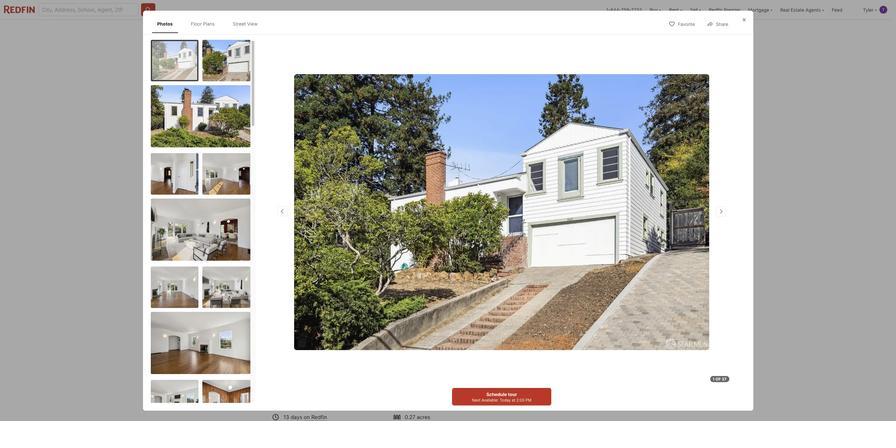 Task type: describe. For each thing, give the bounding box(es) containing it.
sized
[[391, 396, 404, 403]]

tour for tour in person
[[532, 268, 540, 273]]

0 horizontal spatial 94530
[[349, 227, 365, 234]]

share button
[[702, 17, 734, 30]]

go
[[518, 214, 528, 224]]

unfinished
[[478, 404, 503, 411]]

days inside in the last 30 days
[[547, 314, 555, 319]]

1,408
[[417, 242, 438, 251]]

storage.
[[372, 404, 392, 411]]

lot
[[355, 420, 361, 422]]

comes
[[421, 404, 437, 411]]

a left .27
[[330, 420, 333, 422]]

30
[[541, 314, 546, 319]]

7732
[[631, 7, 642, 12]]

generously
[[363, 396, 390, 403]]

linen
[[302, 404, 314, 411]]

2 beds
[[361, 242, 373, 258]]

available:
[[481, 398, 499, 403]]

2 inside the '2 beds'
[[361, 242, 366, 251]]

active
[[304, 215, 320, 221]]

tour in person
[[532, 268, 559, 273]]

.27
[[334, 420, 342, 422]]

beds
[[361, 252, 373, 258]]

today
[[500, 398, 511, 403]]

floor inside floor plans button
[[292, 192, 303, 198]]

kitchen.
[[475, 389, 494, 395]]

13 days on redfin
[[284, 415, 327, 421]]

1 tab from the left
[[272, 21, 311, 37]]

0 horizontal spatial days
[[291, 415, 302, 421]]

comments
[[290, 278, 329, 287]]

$6,545
[[281, 253, 296, 258]]

view inside tab
[[247, 21, 258, 26]]

fixer opportunity in prime el cerrito hills with a large lot! this 2bd/1ba single family home welcomes you with boundless potential and opportunity. soak in the natural light with the bright living room, and entertain in the formal dining room adjacent to the well-appointed kitchen. situated on the second floor are two generously sized bedrooms, full bathroom, walk-in closet and hallway linen closet providing ample storage.       this home comes with a spacious unfinished basement that you can shape to your unique needs and lifestyle. a rare find, it also boasts an expansive backyard on a .27 acre lot for hosting large get-togethers and activities, or per
[[272, 373, 507, 422]]

via
[[588, 268, 593, 273]]

view inside button
[[353, 192, 364, 198]]

a up find,
[[450, 404, 453, 411]]

floor plans tab
[[186, 16, 220, 32]]

submit search image
[[145, 6, 151, 13]]

1-844-759-7732 link
[[606, 7, 642, 12]]

$899,000
[[272, 242, 309, 251]]

1 horizontal spatial 94530
[[587, 308, 599, 313]]

list box containing tour in person
[[518, 262, 620, 279]]

City, Address, School, Agent, ZIP search field
[[39, 3, 139, 16]]

redfin for redfin premier
[[709, 7, 723, 12]]

in the last 30 days
[[533, 308, 612, 319]]

tour in person option
[[518, 262, 565, 279]]

2 vertical spatial you
[[309, 412, 318, 419]]

see
[[311, 314, 319, 320]]

full
[[433, 396, 441, 403]]

room
[[384, 389, 397, 395]]

can inside fixer opportunity in prime el cerrito hills with a large lot! this 2bd/1ba single family home welcomes you with boundless potential and opportunity. soak in the natural light with the bright living room, and entertain in the formal dining room adjacent to the well-appointed kitchen. situated on the second floor are two generously sized bedrooms, full bathroom, walk-in closet and hallway linen closet providing ample storage.       this home comes with a spacious unfinished basement that you can shape to your unique needs and lifestyle. a rare find, it also boasts an expansive backyard on a .27 acre lot for hosting large get-togethers and activities, or per
[[319, 412, 328, 419]]

about this home
[[272, 353, 332, 362]]

photos tab
[[152, 16, 178, 32]]

your
[[352, 412, 363, 419]]

bathroom,
[[442, 396, 467, 403]]

0.27 acres
[[405, 415, 430, 421]]

1 horizontal spatial to
[[421, 389, 426, 395]]

nov for 3
[[597, 247, 605, 251]]

nov for 1
[[533, 247, 541, 251]]

and up dining
[[370, 381, 379, 387]]

two
[[352, 396, 361, 403]]

0 horizontal spatial this
[[394, 404, 404, 411]]

dialog containing photos
[[143, 11, 753, 422]]

1-844-759-7732
[[606, 7, 642, 12]]

start an offer button
[[518, 337, 620, 353]]

get-
[[404, 420, 415, 422]]

street view tab
[[228, 16, 263, 32]]

add
[[333, 314, 342, 320]]

0 horizontal spatial this
[[296, 353, 310, 362]]

adjacent
[[398, 389, 419, 395]]

plans inside 'floor plans' tab
[[203, 21, 215, 26]]

redfin for redfin agents led 27 tours in 94530
[[533, 308, 545, 313]]

on redfin link
[[304, 415, 327, 421]]

favorite button
[[663, 17, 701, 30]]

pm
[[526, 398, 531, 403]]

37 photos button
[[572, 188, 614, 201]]

bath
[[389, 252, 400, 258]]

floor plans inside button
[[292, 192, 316, 198]]

acre
[[343, 420, 354, 422]]

save button
[[474, 293, 508, 309]]

person
[[546, 268, 559, 273]]

el for ,
[[314, 227, 319, 234]]

the up full
[[427, 389, 435, 395]]

bath link
[[389, 252, 400, 258]]

opportunity
[[285, 373, 314, 380]]

at
[[512, 398, 515, 403]]

boasts
[[476, 412, 493, 419]]

1 vertical spatial to
[[346, 412, 351, 419]]

0 vertical spatial you
[[293, 314, 301, 320]]

tour via video chat option
[[565, 262, 620, 279]]

/mo
[[296, 253, 305, 258]]

$899,000 $6,545 /mo get pre-approved
[[272, 242, 345, 258]]

7621 terrace dr , el cerrito , ca 94530
[[272, 227, 365, 234]]

unique
[[365, 412, 381, 419]]

thursday 2 nov
[[558, 229, 579, 251]]

feed
[[832, 7, 843, 12]]

2 , from the left
[[337, 227, 339, 234]]

this.
[[320, 314, 329, 320]]

5 tab from the left
[[448, 21, 480, 37]]

start an offer
[[552, 342, 585, 348]]

tour for schedule tour
[[576, 289, 586, 295]]

it
[[460, 412, 463, 419]]

needs
[[383, 412, 398, 419]]

0 vertical spatial closet
[[488, 396, 503, 403]]

single
[[446, 373, 460, 380]]

street view inside tab
[[233, 21, 258, 26]]

home down bedrooms,
[[406, 404, 419, 411]]

or
[[565, 325, 573, 332]]

tour via video chat
[[579, 268, 614, 273]]

also
[[465, 412, 475, 419]]

2bd/1ba
[[423, 373, 444, 380]]

2:00
[[516, 398, 525, 403]]

pre-
[[315, 253, 324, 258]]

second
[[311, 396, 329, 403]]

save
[[485, 298, 497, 304]]

1 inside wednesday 1 nov
[[534, 234, 539, 246]]

the down the 2bd/1ba
[[431, 381, 439, 387]]

feed button
[[828, 0, 859, 19]]

with up entertain on the bottom
[[308, 381, 319, 387]]

add a search partner button
[[333, 314, 380, 320]]

home up thursday
[[562, 214, 583, 224]]

for sale - active
[[278, 215, 320, 221]]

schedule tour next available: today at 2:00 pm
[[472, 392, 531, 403]]

2 inside thursday 2 nov
[[566, 234, 572, 246]]

in inside option
[[541, 268, 545, 273]]

schedule tour button
[[518, 284, 620, 300]]

0 vertical spatial this
[[411, 373, 422, 380]]

active link
[[304, 215, 320, 221]]



Task type: vqa. For each thing, say whether or not it's contained in the screenshot.
11:30 am button on the bottom of page
no



Task type: locate. For each thing, give the bounding box(es) containing it.
0 horizontal spatial tour
[[508, 392, 517, 398]]

share
[[716, 21, 728, 27]]

redfin
[[709, 7, 723, 12], [533, 308, 545, 313], [311, 415, 327, 421]]

0 horizontal spatial 37
[[587, 192, 592, 198]]

1 vertical spatial this
[[296, 353, 310, 362]]

partner
[[363, 314, 380, 320]]

1 horizontal spatial days
[[547, 314, 555, 319]]

0 horizontal spatial redfin
[[311, 415, 327, 421]]

redfin up share button
[[709, 7, 723, 12]]

prime
[[321, 373, 335, 380]]

2 vertical spatial redfin
[[311, 415, 327, 421]]

2 down thursday
[[566, 234, 572, 246]]

1
[[534, 234, 539, 246], [389, 242, 392, 251], [713, 377, 715, 382]]

el
[[314, 227, 319, 234], [336, 373, 341, 380]]

street inside button
[[339, 192, 352, 198]]

the up linen
[[301, 396, 309, 403]]

1 horizontal spatial nov
[[565, 247, 573, 251]]

agents
[[546, 308, 558, 313]]

1 horizontal spatial redfin
[[533, 308, 545, 313]]

to up acre
[[346, 412, 351, 419]]

large down "needs"
[[391, 420, 403, 422]]

street view
[[233, 21, 258, 26], [339, 192, 364, 198]]

dining
[[368, 389, 383, 395]]

floor plans button
[[277, 188, 321, 201]]

can left shape
[[319, 412, 328, 419]]

an left offer
[[566, 342, 572, 348]]

schedule up available:
[[486, 392, 507, 398]]

of
[[716, 377, 721, 382]]

1 vertical spatial tour
[[576, 289, 586, 295]]

2 horizontal spatial nov
[[597, 247, 605, 251]]

tour inside option
[[532, 268, 540, 273]]

situated
[[272, 396, 292, 403]]

2 tab from the left
[[311, 21, 347, 37]]

to up bedrooms,
[[421, 389, 426, 395]]

0 vertical spatial cerrito
[[320, 227, 337, 234]]

your
[[272, 278, 289, 287]]

1 horizontal spatial 1
[[534, 234, 539, 246]]

schedule up led
[[551, 289, 575, 295]]

2 up beds
[[361, 242, 366, 251]]

1 vertical spatial plans
[[304, 192, 316, 198]]

well-
[[437, 389, 449, 395]]

walk-
[[469, 396, 482, 403]]

floor inside 'floor plans' tab
[[191, 21, 202, 26]]

37 right of
[[722, 377, 727, 382]]

3 nov from the left
[[597, 247, 605, 251]]

1 vertical spatial schedule
[[486, 392, 507, 398]]

Add a comment... text field
[[277, 297, 465, 305]]

soak
[[412, 381, 424, 387]]

1 vertical spatial street view
[[339, 192, 364, 198]]

in inside in the last 30 days
[[600, 308, 603, 313]]

schedule for schedule tour
[[551, 289, 575, 295]]

street view button
[[324, 188, 370, 201]]

1 horizontal spatial tour
[[530, 214, 545, 224]]

on left .27
[[322, 420, 328, 422]]

wednesday 1 nov
[[525, 229, 549, 251]]

friday
[[594, 229, 608, 234]]

this up soak
[[411, 373, 422, 380]]

are
[[343, 396, 351, 403]]

that
[[298, 412, 307, 419]]

1 vertical spatial you
[[298, 381, 307, 387]]

floor up for sale - active
[[292, 192, 303, 198]]

approved
[[324, 253, 345, 258]]

tour
[[532, 268, 540, 273], [579, 268, 587, 273]]

1 horizontal spatial 2
[[566, 234, 572, 246]]

backyard
[[298, 420, 321, 422]]

0 vertical spatial can
[[302, 314, 310, 320]]

0 horizontal spatial el
[[314, 227, 319, 234]]

1 horizontal spatial can
[[319, 412, 328, 419]]

get pre-approved link
[[306, 253, 345, 258]]

0 vertical spatial 94530
[[349, 227, 365, 234]]

0 vertical spatial floor plans
[[191, 21, 215, 26]]

home up 'kitchen.'
[[478, 373, 491, 380]]

0 vertical spatial view
[[247, 21, 258, 26]]

0 vertical spatial 37
[[587, 192, 592, 198]]

can
[[302, 314, 310, 320], [319, 412, 328, 419]]

0 horizontal spatial cerrito
[[320, 227, 337, 234]]

, down active link
[[312, 227, 313, 234]]

with down family
[[471, 381, 482, 387]]

1 horizontal spatial street
[[339, 192, 352, 198]]

1 vertical spatial can
[[319, 412, 328, 419]]

to
[[421, 389, 426, 395], [346, 412, 351, 419]]

1 vertical spatial view
[[353, 192, 364, 198]]

tour left via
[[579, 268, 587, 273]]

844-
[[611, 7, 621, 12]]

cerrito up potential
[[342, 373, 359, 380]]

nov inside friday 3 nov
[[597, 247, 605, 251]]

and up get-
[[399, 412, 408, 419]]

1 vertical spatial this
[[394, 404, 404, 411]]

37 inside 'dialog'
[[722, 377, 727, 382]]

you down opportunity
[[298, 381, 307, 387]]

and right the room,
[[302, 389, 311, 395]]

0 horizontal spatial 1
[[389, 242, 392, 251]]

0 vertical spatial tour
[[530, 214, 545, 224]]

with up the rare
[[438, 404, 449, 411]]

only you can see this. | add a search partner
[[282, 314, 380, 320]]

1 horizontal spatial schedule
[[551, 289, 575, 295]]

0 horizontal spatial closet
[[315, 404, 330, 411]]

1 horizontal spatial tab list
[[272, 20, 485, 37]]

nov down '3'
[[597, 247, 605, 251]]

1 for 1 bath
[[389, 242, 392, 251]]

0 vertical spatial street view
[[233, 21, 258, 26]]

tour inside schedule tour next available: today at 2:00 pm
[[508, 392, 517, 398]]

fixer
[[272, 373, 284, 380]]

tour left person
[[532, 268, 540, 273]]

chat
[[605, 268, 614, 273]]

1 horizontal spatial floor
[[292, 192, 303, 198]]

closet down second
[[315, 404, 330, 411]]

only
[[282, 314, 292, 320]]

0 vertical spatial floor
[[191, 21, 202, 26]]

tour inside "option"
[[579, 268, 587, 273]]

1 vertical spatial 37
[[722, 377, 727, 382]]

tour inside button
[[576, 289, 586, 295]]

1 horizontal spatial this
[[547, 214, 561, 224]]

photos
[[593, 192, 609, 198]]

nov down wednesday
[[533, 247, 541, 251]]

terrace
[[285, 227, 305, 234]]

1 up bath at bottom
[[389, 242, 392, 251]]

tab list containing photos
[[151, 14, 269, 33]]

an inside fixer opportunity in prime el cerrito hills with a large lot! this 2bd/1ba single family home welcomes you with boundless potential and opportunity. soak in the natural light with the bright living room, and entertain in the formal dining room adjacent to the well-appointed kitchen. situated on the second floor are two generously sized bedrooms, full bathroom, walk-in closet and hallway linen closet providing ample storage.       this home comes with a spacious unfinished basement that you can shape to your unique needs and lifestyle. a rare find, it also boasts an expansive backyard on a .27 acre lot for hosting large get-togethers and activities, or per
[[494, 412, 500, 419]]

tour up tours
[[576, 289, 586, 295]]

this
[[547, 214, 561, 224], [296, 353, 310, 362]]

0 horizontal spatial tour
[[532, 268, 540, 273]]

the right tours
[[605, 308, 611, 313]]

image image
[[202, 40, 250, 81], [152, 41, 197, 80], [151, 85, 250, 148], [151, 153, 199, 195], [202, 153, 250, 195], [151, 199, 250, 261], [151, 267, 199, 308], [202, 267, 250, 308], [151, 312, 250, 375], [151, 381, 199, 422], [202, 381, 250, 422]]

search
[[347, 314, 362, 320]]

and down the rare
[[440, 420, 449, 422]]

1 , from the left
[[312, 227, 313, 234]]

plans inside floor plans button
[[304, 192, 316, 198]]

tour for go tour this home
[[530, 214, 545, 224]]

get
[[306, 253, 314, 258]]

0 vertical spatial el
[[314, 227, 319, 234]]

room,
[[286, 389, 300, 395]]

tour
[[530, 214, 545, 224], [576, 289, 586, 295], [508, 392, 517, 398]]

nov inside wednesday 1 nov
[[533, 247, 541, 251]]

1 vertical spatial floor
[[292, 192, 303, 198]]

floor right photos
[[191, 21, 202, 26]]

spacious
[[455, 404, 477, 411]]

next
[[472, 398, 480, 403]]

0 horizontal spatial an
[[494, 412, 500, 419]]

an down unfinished
[[494, 412, 500, 419]]

nov down thursday
[[565, 247, 573, 251]]

schedule inside schedule tour next available: today at 2:00 pm
[[486, 392, 507, 398]]

0 horizontal spatial floor
[[191, 21, 202, 26]]

can left 'see'
[[302, 314, 310, 320]]

0 vertical spatial large
[[388, 373, 401, 380]]

street inside tab
[[233, 21, 246, 26]]

2 vertical spatial tour
[[508, 392, 517, 398]]

2 tour from the left
[[579, 268, 587, 273]]

0 horizontal spatial street view
[[233, 21, 258, 26]]

1 horizontal spatial on
[[304, 415, 310, 421]]

thursday
[[558, 229, 579, 234]]

, left the ca
[[337, 227, 339, 234]]

|
[[331, 314, 332, 320]]

this
[[411, 373, 422, 380], [394, 404, 404, 411]]

this up thursday
[[547, 214, 561, 224]]

tour for schedule tour next available: today at 2:00 pm
[[508, 392, 517, 398]]

1 vertical spatial large
[[391, 420, 403, 422]]

1 vertical spatial closet
[[315, 404, 330, 411]]

large up opportunity.
[[388, 373, 401, 380]]

welcomes
[[272, 381, 296, 387]]

2
[[566, 234, 572, 246], [361, 242, 366, 251]]

1 vertical spatial street
[[339, 192, 352, 198]]

floor
[[191, 21, 202, 26], [292, 192, 303, 198]]

1 vertical spatial days
[[291, 415, 302, 421]]

next image
[[612, 235, 622, 246]]

schedule inside schedule tour button
[[551, 289, 575, 295]]

1 left of
[[713, 377, 715, 382]]

view
[[247, 21, 258, 26], [353, 192, 364, 198]]

list box
[[518, 262, 620, 279]]

0 vertical spatial to
[[421, 389, 426, 395]]

redfin down linen
[[311, 415, 327, 421]]

tour up at
[[508, 392, 517, 398]]

a
[[344, 314, 346, 320], [384, 373, 387, 380], [450, 404, 453, 411], [330, 420, 333, 422]]

1 horizontal spatial an
[[566, 342, 572, 348]]

you up backyard at the left of page
[[309, 412, 318, 419]]

0 horizontal spatial 2
[[361, 242, 366, 251]]

0 vertical spatial schedule
[[551, 289, 575, 295]]

large
[[388, 373, 401, 380], [391, 420, 403, 422]]

led
[[559, 308, 565, 313]]

and down situated
[[272, 404, 281, 411]]

video
[[594, 268, 604, 273]]

37 left 'photos'
[[587, 192, 592, 198]]

family
[[461, 373, 476, 380]]

1 horizontal spatial street view
[[339, 192, 364, 198]]

0 vertical spatial this
[[547, 214, 561, 224]]

37 inside button
[[587, 192, 592, 198]]

activities,
[[451, 420, 474, 422]]

hosting
[[371, 420, 389, 422]]

2 horizontal spatial 1
[[713, 377, 715, 382]]

the up are
[[342, 389, 350, 395]]

0 horizontal spatial ,
[[312, 227, 313, 234]]

1 vertical spatial floor plans
[[292, 192, 316, 198]]

4 tab from the left
[[396, 21, 448, 37]]

floor plans inside tab
[[191, 21, 215, 26]]

el right dr on the left bottom
[[314, 227, 319, 234]]

redfin premier button
[[705, 0, 744, 19]]

0 vertical spatial redfin
[[709, 7, 723, 12]]

1 tour from the left
[[532, 268, 540, 273]]

map entry image
[[465, 214, 508, 258]]

1 down wednesday
[[534, 234, 539, 246]]

floor
[[330, 396, 342, 403]]

redfin up last on the right of page
[[533, 308, 545, 313]]

this down "sized"
[[394, 404, 404, 411]]

schedule
[[551, 289, 575, 295], [486, 392, 507, 398]]

and
[[370, 381, 379, 387], [302, 389, 311, 395], [272, 404, 281, 411], [399, 412, 408, 419], [440, 420, 449, 422]]

0 horizontal spatial tab list
[[151, 14, 269, 33]]

0.27
[[405, 415, 415, 421]]

759-
[[621, 7, 631, 12]]

tours
[[572, 308, 582, 313]]

days down agents
[[547, 314, 555, 319]]

1 horizontal spatial 37
[[722, 377, 727, 382]]

0 horizontal spatial on
[[294, 396, 300, 403]]

1,408 sq ft
[[417, 242, 438, 258]]

schedule for schedule tour next available: today at 2:00 pm
[[486, 392, 507, 398]]

0 horizontal spatial street
[[233, 21, 246, 26]]

offer
[[573, 342, 585, 348]]

in
[[541, 268, 545, 273], [583, 308, 586, 313], [600, 308, 603, 313], [315, 373, 320, 380], [425, 381, 430, 387], [336, 389, 340, 395], [482, 396, 486, 403]]

1 vertical spatial el
[[336, 373, 341, 380]]

0 horizontal spatial schedule
[[486, 392, 507, 398]]

ample
[[356, 404, 371, 411]]

1 horizontal spatial cerrito
[[342, 373, 359, 380]]

you
[[293, 314, 301, 320], [298, 381, 307, 387], [309, 412, 318, 419]]

the inside in the last 30 days
[[605, 308, 611, 313]]

1 inside 'dialog'
[[713, 377, 715, 382]]

0 horizontal spatial view
[[247, 21, 258, 26]]

sale
[[288, 215, 299, 221]]

7621 terrace dr, el cerrito, ca 94530 image
[[272, 38, 515, 207], [518, 38, 620, 121], [518, 124, 620, 207]]

1 horizontal spatial this
[[411, 373, 422, 380]]

closet
[[488, 396, 503, 403], [315, 404, 330, 411]]

tour up wednesday
[[530, 214, 545, 224]]

el inside fixer opportunity in prime el cerrito hills with a large lot! this 2bd/1ba single family home welcomes you with boundless potential and opportunity. soak in the natural light with the bright living room, and entertain in the formal dining room adjacent to the well-appointed kitchen. situated on the second floor are two generously sized bedrooms, full bathroom, walk-in closet and hallway linen closet providing ample storage.       this home comes with a spacious unfinished basement that you can shape to your unique needs and lifestyle. a rare find, it also boasts an expansive backyard on a .27 acre lot for hosting large get-togethers and activities, or per
[[336, 373, 341, 380]]

an inside button
[[566, 342, 572, 348]]

0 horizontal spatial nov
[[533, 247, 541, 251]]

bedrooms,
[[406, 396, 432, 403]]

3 tab from the left
[[347, 21, 396, 37]]

-
[[300, 215, 303, 221]]

tab
[[272, 21, 311, 37], [311, 21, 347, 37], [347, 21, 396, 37], [396, 21, 448, 37], [448, 21, 480, 37]]

the up 'kitchen.'
[[483, 381, 491, 387]]

nov inside thursday 2 nov
[[565, 247, 573, 251]]

last
[[533, 314, 540, 319]]

2 horizontal spatial redfin
[[709, 7, 723, 12]]

friday 3 nov
[[594, 229, 608, 251]]

providing
[[332, 404, 354, 411]]

0 horizontal spatial to
[[346, 412, 351, 419]]

a up opportunity.
[[384, 373, 387, 380]]

cerrito for hills
[[342, 373, 359, 380]]

1 horizontal spatial plans
[[304, 192, 316, 198]]

1 horizontal spatial view
[[353, 192, 364, 198]]

0 vertical spatial an
[[566, 342, 572, 348]]

about
[[272, 353, 294, 362]]

natural
[[441, 381, 458, 387]]

2 nov from the left
[[565, 247, 573, 251]]

expansive
[[272, 420, 296, 422]]

cerrito for ,
[[320, 227, 337, 234]]

redfin inside button
[[709, 7, 723, 12]]

nov for 2
[[565, 247, 573, 251]]

hills
[[360, 373, 371, 380]]

home up prime
[[312, 353, 332, 362]]

days right 13
[[291, 415, 302, 421]]

with right hills
[[372, 373, 383, 380]]

0 horizontal spatial floor plans
[[191, 21, 215, 26]]

cerrito
[[320, 227, 337, 234], [342, 373, 359, 380]]

you right only at the left bottom
[[293, 314, 301, 320]]

tour for tour via video chat
[[579, 268, 587, 273]]

on down linen
[[304, 415, 310, 421]]

1 horizontal spatial closet
[[488, 396, 503, 403]]

1 inside 1 bath
[[389, 242, 392, 251]]

0 vertical spatial plans
[[203, 21, 215, 26]]

tab list inside 'dialog'
[[151, 14, 269, 33]]

1 nov from the left
[[533, 247, 541, 251]]

1 vertical spatial 94530
[[587, 308, 599, 313]]

user photo image
[[880, 6, 888, 14]]

basement
[[272, 412, 296, 419]]

redfin agents led 27 tours in 94530
[[533, 308, 599, 313]]

closet up unfinished
[[488, 396, 503, 403]]

on down the room,
[[294, 396, 300, 403]]

None button
[[522, 225, 551, 256], [554, 225, 584, 255], [586, 225, 616, 255], [522, 225, 551, 256], [554, 225, 584, 255], [586, 225, 616, 255]]

el up boundless
[[336, 373, 341, 380]]

a right add
[[344, 314, 346, 320]]

0 vertical spatial days
[[547, 314, 555, 319]]

cerrito left the ca
[[320, 227, 337, 234]]

light
[[459, 381, 470, 387]]

2 horizontal spatial on
[[322, 420, 328, 422]]

cerrito inside fixer opportunity in prime el cerrito hills with a large lot! this 2bd/1ba single family home welcomes you with boundless potential and opportunity. soak in the natural light with the bright living room, and entertain in the formal dining room adjacent to the well-appointed kitchen. situated on the second floor are two generously sized bedrooms, full bathroom, walk-in closet and hallway linen closet providing ample storage.       this home comes with a spacious unfinished basement that you can shape to your unique needs and lifestyle. a rare find, it also boasts an expansive backyard on a .27 acre lot for hosting large get-togethers and activities, or per
[[342, 373, 359, 380]]

street view inside button
[[339, 192, 364, 198]]

1 horizontal spatial el
[[336, 373, 341, 380]]

1 vertical spatial cerrito
[[342, 373, 359, 380]]

dialog
[[143, 11, 753, 422]]

this up opportunity
[[296, 353, 310, 362]]

94530 right tours
[[587, 308, 599, 313]]

1 horizontal spatial floor plans
[[292, 192, 316, 198]]

1 vertical spatial an
[[494, 412, 500, 419]]

0 horizontal spatial can
[[302, 314, 310, 320]]

0 horizontal spatial plans
[[203, 21, 215, 26]]

7621 terrace dr image
[[294, 74, 709, 351]]

el for prime
[[336, 373, 341, 380]]

1 for 1 of 37
[[713, 377, 715, 382]]

tab list
[[151, 14, 269, 33], [272, 20, 485, 37]]

94530 right the ca
[[349, 227, 365, 234]]



